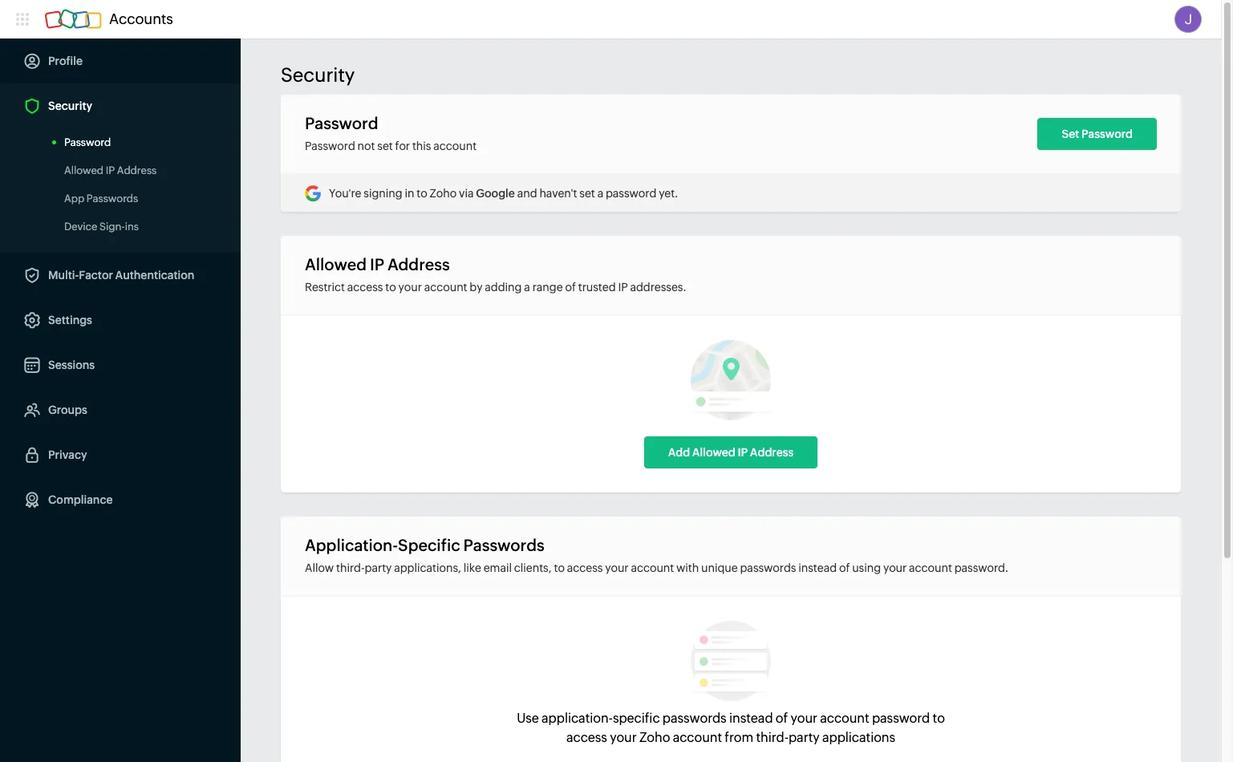 Task type: vqa. For each thing, say whether or not it's contained in the screenshot.
Device Sign-ins
yes



Task type: locate. For each thing, give the bounding box(es) containing it.
app passwords
[[64, 193, 138, 205]]

0 vertical spatial a
[[597, 187, 603, 200]]

instead
[[798, 562, 837, 574], [729, 711, 773, 726]]

factor
[[79, 269, 113, 282]]

0 vertical spatial of
[[565, 281, 576, 294]]

a inside allowed ip address restrict access to your account by adding a range of trusted ip addresses.
[[524, 281, 530, 294]]

passwords up sign-
[[87, 193, 138, 205]]

1 vertical spatial address
[[387, 255, 450, 274]]

2 horizontal spatial allowed
[[692, 446, 736, 459]]

party down application-
[[365, 562, 392, 574]]

0 vertical spatial third-
[[336, 562, 365, 574]]

ip down signing
[[370, 255, 384, 274]]

ip
[[106, 164, 115, 176], [370, 255, 384, 274], [618, 281, 628, 294], [738, 446, 748, 459]]

third- inside application-specific passwords allow third-party applications, like email clients, to access your account with unique passwords instead of using your account password.
[[336, 562, 365, 574]]

allowed up restrict
[[305, 255, 367, 274]]

0 horizontal spatial allowed
[[64, 164, 104, 176]]

allowed ip address restrict access to your account by adding a range of trusted ip addresses.
[[305, 255, 686, 294]]

access down the application-
[[566, 730, 607, 745]]

account right this
[[433, 140, 477, 152]]

2 horizontal spatial address
[[750, 446, 794, 459]]

1 horizontal spatial zoho
[[639, 730, 670, 745]]

0 horizontal spatial third-
[[336, 562, 365, 574]]

address inside allowed ip address restrict access to your account by adding a range of trusted ip addresses.
[[387, 255, 450, 274]]

password
[[305, 114, 378, 132], [1081, 128, 1133, 140], [64, 136, 111, 148], [305, 140, 355, 152]]

passwords
[[87, 193, 138, 205], [463, 536, 544, 554]]

to
[[417, 187, 427, 200], [385, 281, 396, 294], [554, 562, 565, 574], [933, 711, 945, 726]]

application-
[[542, 711, 613, 726]]

application-specific passwords allow third-party applications, like email clients, to access your account with unique passwords instead of using your account password.
[[305, 536, 1008, 574]]

1 vertical spatial passwords
[[463, 536, 544, 554]]

1 horizontal spatial allowed
[[305, 255, 367, 274]]

1 vertical spatial set
[[580, 187, 595, 200]]

authentication
[[115, 269, 194, 282]]

0 horizontal spatial zoho
[[430, 187, 457, 200]]

trusted
[[578, 281, 616, 294]]

set password
[[1062, 128, 1133, 140]]

password inside the use application-specific passwords instead of your account password to access your zoho account from third-party applications
[[872, 711, 930, 726]]

0 vertical spatial access
[[347, 281, 383, 294]]

account left by
[[424, 281, 467, 294]]

1 vertical spatial access
[[567, 562, 603, 574]]

not
[[357, 140, 375, 152]]

2 vertical spatial address
[[750, 446, 794, 459]]

1 vertical spatial of
[[839, 562, 850, 574]]

accounts
[[109, 10, 173, 27]]

via
[[459, 187, 474, 200]]

like
[[464, 562, 481, 574]]

device
[[64, 221, 97, 233]]

sign-
[[99, 221, 125, 233]]

0 vertical spatial security
[[281, 64, 355, 86]]

passwords up email
[[463, 536, 544, 554]]

1 horizontal spatial passwords
[[740, 562, 796, 574]]

zoho
[[430, 187, 457, 200], [639, 730, 670, 745]]

0 horizontal spatial security
[[48, 99, 92, 112]]

ip up "app passwords"
[[106, 164, 115, 176]]

access inside the use application-specific passwords instead of your account password to access your zoho account from third-party applications
[[566, 730, 607, 745]]

allowed
[[64, 164, 104, 176], [305, 255, 367, 274], [692, 446, 736, 459]]

allowed inside allowed ip address restrict access to your account by adding a range of trusted ip addresses.
[[305, 255, 367, 274]]

from
[[725, 730, 753, 745]]

1 horizontal spatial third-
[[756, 730, 789, 745]]

third-
[[336, 562, 365, 574], [756, 730, 789, 745]]

set left "for"
[[377, 140, 393, 152]]

0 vertical spatial password
[[606, 187, 656, 200]]

1 vertical spatial password
[[872, 711, 930, 726]]

security
[[281, 64, 355, 86], [48, 99, 92, 112]]

0 vertical spatial passwords
[[740, 562, 796, 574]]

password left the "not"
[[305, 140, 355, 152]]

1 horizontal spatial party
[[789, 730, 820, 745]]

1 vertical spatial allowed
[[305, 255, 367, 274]]

third- down application-
[[336, 562, 365, 574]]

address
[[117, 164, 157, 176], [387, 255, 450, 274], [750, 446, 794, 459]]

access
[[347, 281, 383, 294], [567, 562, 603, 574], [566, 730, 607, 745]]

1 horizontal spatial passwords
[[463, 536, 544, 554]]

passwords right unique
[[740, 562, 796, 574]]

2 vertical spatial access
[[566, 730, 607, 745]]

ip inside 'button'
[[738, 446, 748, 459]]

allow
[[305, 562, 334, 574]]

instead left using
[[798, 562, 837, 574]]

access inside allowed ip address restrict access to your account by adding a range of trusted ip addresses.
[[347, 281, 383, 294]]

1 horizontal spatial security
[[281, 64, 355, 86]]

password up applications
[[872, 711, 930, 726]]

instead up 'from'
[[729, 711, 773, 726]]

1 horizontal spatial password
[[872, 711, 930, 726]]

to inside the use application-specific passwords instead of your account password to access your zoho account from third-party applications
[[933, 711, 945, 726]]

0 horizontal spatial instead
[[729, 711, 773, 726]]

set right haven't
[[580, 187, 595, 200]]

0 vertical spatial allowed
[[64, 164, 104, 176]]

add
[[668, 446, 690, 459]]

1 horizontal spatial of
[[776, 711, 788, 726]]

access right restrict
[[347, 281, 383, 294]]

a
[[597, 187, 603, 200], [524, 281, 530, 294]]

zoho down 'specific'
[[639, 730, 670, 745]]

adding
[[485, 281, 522, 294]]

allowed right the add
[[692, 446, 736, 459]]

multi-factor authentication
[[48, 269, 194, 282]]

zoho left via
[[430, 187, 457, 200]]

0 vertical spatial instead
[[798, 562, 837, 574]]

your inside allowed ip address restrict access to your account by adding a range of trusted ip addresses.
[[398, 281, 422, 294]]

passwords inside the use application-specific passwords instead of your account password to access your zoho account from third-party applications
[[662, 711, 727, 726]]

ip right the add
[[738, 446, 748, 459]]

passwords up 'from'
[[662, 711, 727, 726]]

account
[[433, 140, 477, 152], [424, 281, 467, 294], [631, 562, 674, 574], [909, 562, 952, 574], [820, 711, 869, 726], [673, 730, 722, 745]]

1 horizontal spatial set
[[580, 187, 595, 200]]

0 horizontal spatial of
[[565, 281, 576, 294]]

a for in
[[597, 187, 603, 200]]

1 vertical spatial party
[[789, 730, 820, 745]]

passwords
[[740, 562, 796, 574], [662, 711, 727, 726]]

account inside allowed ip address restrict access to your account by adding a range of trusted ip addresses.
[[424, 281, 467, 294]]

use
[[517, 711, 539, 726]]

1 horizontal spatial a
[[597, 187, 603, 200]]

account inside password password not set for this account
[[433, 140, 477, 152]]

set
[[377, 140, 393, 152], [580, 187, 595, 200]]

access right clients,
[[567, 562, 603, 574]]

1 vertical spatial a
[[524, 281, 530, 294]]

0 horizontal spatial party
[[365, 562, 392, 574]]

1 vertical spatial security
[[48, 99, 92, 112]]

allowed up "app"
[[64, 164, 104, 176]]

2 horizontal spatial of
[[839, 562, 850, 574]]

address inside 'button'
[[750, 446, 794, 459]]

0 vertical spatial set
[[377, 140, 393, 152]]

0 horizontal spatial set
[[377, 140, 393, 152]]

password inside button
[[1081, 128, 1133, 140]]

0 horizontal spatial a
[[524, 281, 530, 294]]

allowed for allowed ip address
[[64, 164, 104, 176]]

account left 'from'
[[673, 730, 722, 745]]

1 vertical spatial instead
[[729, 711, 773, 726]]

password left yet.
[[606, 187, 656, 200]]

0 vertical spatial address
[[117, 164, 157, 176]]

party left applications
[[789, 730, 820, 745]]

password up the "not"
[[305, 114, 378, 132]]

add allowed ip address
[[668, 446, 794, 459]]

0 vertical spatial party
[[365, 562, 392, 574]]

a left range
[[524, 281, 530, 294]]

zoho inside the use application-specific passwords instead of your account password to access your zoho account from third-party applications
[[639, 730, 670, 745]]

0 horizontal spatial address
[[117, 164, 157, 176]]

of
[[565, 281, 576, 294], [839, 562, 850, 574], [776, 711, 788, 726]]

applications
[[822, 730, 895, 745]]

1 vertical spatial zoho
[[639, 730, 670, 745]]

password
[[606, 187, 656, 200], [872, 711, 930, 726]]

signing
[[364, 187, 402, 200]]

1 vertical spatial third-
[[756, 730, 789, 745]]

applications,
[[394, 562, 461, 574]]

email
[[484, 562, 512, 574]]

1 horizontal spatial instead
[[798, 562, 837, 574]]

party
[[365, 562, 392, 574], [789, 730, 820, 745]]

privacy
[[48, 448, 87, 461]]

instead inside the use application-specific passwords instead of your account password to access your zoho account from third-party applications
[[729, 711, 773, 726]]

a right haven't
[[597, 187, 603, 200]]

you're signing in to zoho via google and haven't set a password yet.
[[329, 187, 678, 200]]

instead inside application-specific passwords allow third-party applications, like email clients, to access your account with unique passwords instead of using your account password.
[[798, 562, 837, 574]]

2 vertical spatial allowed
[[692, 446, 736, 459]]

with
[[676, 562, 699, 574]]

addresses.
[[630, 281, 686, 294]]

account up applications
[[820, 711, 869, 726]]

a for address
[[524, 281, 530, 294]]

your
[[398, 281, 422, 294], [605, 562, 629, 574], [883, 562, 907, 574], [791, 711, 817, 726], [610, 730, 637, 745]]

0 horizontal spatial passwords
[[662, 711, 727, 726]]

0 horizontal spatial passwords
[[87, 193, 138, 205]]

0 vertical spatial zoho
[[430, 187, 457, 200]]

password right set at the top of the page
[[1081, 128, 1133, 140]]

third- right 'from'
[[756, 730, 789, 745]]

passwords inside application-specific passwords allow third-party applications, like email clients, to access your account with unique passwords instead of using your account password.
[[740, 562, 796, 574]]

1 horizontal spatial address
[[387, 255, 450, 274]]

2 vertical spatial of
[[776, 711, 788, 726]]

1 vertical spatial passwords
[[662, 711, 727, 726]]



Task type: describe. For each thing, give the bounding box(es) containing it.
set
[[1062, 128, 1079, 140]]

account left 'password.'
[[909, 562, 952, 574]]

groups
[[48, 404, 87, 416]]

use application-specific passwords instead of your account password to access your zoho account from third-party applications
[[517, 711, 945, 745]]

0 horizontal spatial password
[[606, 187, 656, 200]]

app
[[64, 193, 84, 205]]

yet.
[[659, 187, 678, 200]]

to inside application-specific passwords allow third-party applications, like email clients, to access your account with unique passwords instead of using your account password.
[[554, 562, 565, 574]]

specific
[[398, 536, 460, 554]]

sessions
[[48, 359, 95, 371]]

set password button
[[1038, 118, 1157, 150]]

allowed ip address
[[64, 164, 157, 176]]

restrict
[[305, 281, 345, 294]]

you're
[[329, 187, 361, 200]]

specific
[[613, 711, 660, 726]]

address for allowed ip address
[[117, 164, 157, 176]]

and
[[517, 187, 537, 200]]

password up allowed ip address
[[64, 136, 111, 148]]

unique
[[701, 562, 738, 574]]

haven't
[[539, 187, 577, 200]]

allowed inside 'button'
[[692, 446, 736, 459]]

allowed for allowed ip address restrict access to your account by adding a range of trusted ip addresses.
[[305, 255, 367, 274]]

passwords inside application-specific passwords allow third-party applications, like email clients, to access your account with unique passwords instead of using your account password.
[[463, 536, 544, 554]]

google
[[476, 187, 515, 200]]

ip right trusted
[[618, 281, 628, 294]]

account left the with
[[631, 562, 674, 574]]

for
[[395, 140, 410, 152]]

address for allowed ip address restrict access to your account by adding a range of trusted ip addresses.
[[387, 255, 450, 274]]

range
[[532, 281, 563, 294]]

set inside password password not set for this account
[[377, 140, 393, 152]]

password password not set for this account
[[305, 114, 477, 152]]

settings
[[48, 314, 92, 327]]

using
[[852, 562, 881, 574]]

by
[[470, 281, 483, 294]]

add allowed ip address button
[[644, 436, 818, 469]]

application-
[[305, 536, 398, 554]]

access inside application-specific passwords allow third-party applications, like email clients, to access your account with unique passwords instead of using your account password.
[[567, 562, 603, 574]]

multi-
[[48, 269, 79, 282]]

party inside the use application-specific passwords instead of your account password to access your zoho account from third-party applications
[[789, 730, 820, 745]]

in
[[405, 187, 414, 200]]

0 vertical spatial passwords
[[87, 193, 138, 205]]

this
[[412, 140, 431, 152]]

party inside application-specific passwords allow third-party applications, like email clients, to access your account with unique passwords instead of using your account password.
[[365, 562, 392, 574]]

ins
[[125, 221, 139, 233]]

of inside allowed ip address restrict access to your account by adding a range of trusted ip addresses.
[[565, 281, 576, 294]]

to inside allowed ip address restrict access to your account by adding a range of trusted ip addresses.
[[385, 281, 396, 294]]

of inside application-specific passwords allow third-party applications, like email clients, to access your account with unique passwords instead of using your account password.
[[839, 562, 850, 574]]

profile
[[48, 55, 83, 67]]

device sign-ins
[[64, 221, 139, 233]]

clients,
[[514, 562, 552, 574]]

third- inside the use application-specific passwords instead of your account password to access your zoho account from third-party applications
[[756, 730, 789, 745]]

password.
[[954, 562, 1008, 574]]

of inside the use application-specific passwords instead of your account password to access your zoho account from third-party applications
[[776, 711, 788, 726]]

compliance
[[48, 493, 113, 506]]



